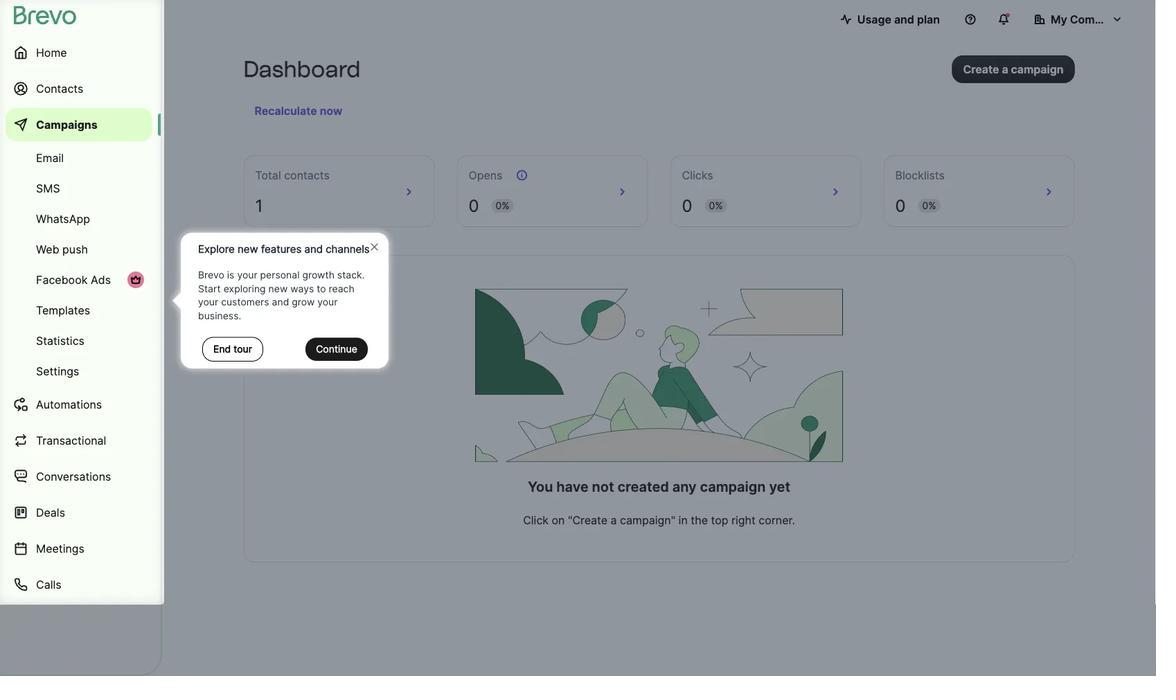 Task type: locate. For each thing, give the bounding box(es) containing it.
0% down "clicks"
[[709, 200, 723, 212]]

conversations
[[36, 470, 111, 483]]

a right "create
[[611, 513, 617, 527]]

1 0% from the left
[[496, 200, 510, 212]]

0 down the blocklists
[[895, 195, 906, 216]]

campaign
[[1011, 62, 1064, 76], [700, 478, 766, 495]]

web push
[[36, 242, 88, 256]]

contacts link
[[6, 72, 152, 105]]

email link
[[6, 144, 152, 172]]

email
[[36, 151, 64, 165]]

campaign inside button
[[1011, 62, 1064, 76]]

templates link
[[6, 296, 152, 324]]

transactional link
[[6, 424, 152, 457]]

ads
[[91, 273, 111, 286]]

a right create at the top of page
[[1002, 62, 1008, 76]]

1 vertical spatial a
[[611, 513, 617, 527]]

0 vertical spatial campaign
[[1011, 62, 1064, 76]]

campaign down the my
[[1011, 62, 1064, 76]]

total
[[255, 168, 281, 182]]

0% down the blocklists
[[922, 200, 936, 212]]

2 horizontal spatial 0%
[[922, 200, 936, 212]]

campaign up "right"
[[700, 478, 766, 495]]

0 horizontal spatial a
[[611, 513, 617, 527]]

deals
[[36, 506, 65, 519]]

create
[[963, 62, 999, 76]]

top
[[711, 513, 728, 527]]

0 down opens
[[469, 195, 479, 216]]

1 horizontal spatial 0%
[[709, 200, 723, 212]]

1 horizontal spatial 0
[[682, 195, 692, 216]]

facebook ads
[[36, 273, 111, 286]]

1 horizontal spatial campaign
[[1011, 62, 1064, 76]]

right
[[732, 513, 756, 527]]

sms link
[[6, 175, 152, 202]]

corner.
[[759, 513, 795, 527]]

meetings
[[36, 542, 84, 555]]

templates
[[36, 303, 90, 317]]

home link
[[6, 36, 152, 69]]

0 horizontal spatial campaign
[[700, 478, 766, 495]]

a inside button
[[1002, 62, 1008, 76]]

3 0% from the left
[[922, 200, 936, 212]]

web
[[36, 242, 59, 256]]

in
[[679, 513, 688, 527]]

click
[[523, 513, 549, 527]]

create a campaign
[[963, 62, 1064, 76]]

click on "create a campaign" in the top right corner.
[[523, 513, 795, 527]]

facebook ads link
[[6, 266, 152, 294]]

0 for blocklists
[[895, 195, 906, 216]]

created
[[618, 478, 669, 495]]

have
[[556, 478, 589, 495]]

1 horizontal spatial a
[[1002, 62, 1008, 76]]

settings link
[[6, 357, 152, 385]]

1 vertical spatial campaign
[[700, 478, 766, 495]]

0 horizontal spatial 0%
[[496, 200, 510, 212]]

automations
[[36, 398, 102, 411]]

0%
[[496, 200, 510, 212], [709, 200, 723, 212], [922, 200, 936, 212]]

usage and plan
[[857, 12, 940, 26]]

"create
[[568, 513, 608, 527]]

0 down "clicks"
[[682, 195, 692, 216]]

campaigns
[[36, 118, 97, 131]]

0 vertical spatial a
[[1002, 62, 1008, 76]]

2 0 from the left
[[682, 195, 692, 216]]

web push link
[[6, 236, 152, 263]]

company
[[1070, 12, 1121, 26]]

a
[[1002, 62, 1008, 76], [611, 513, 617, 527]]

0
[[469, 195, 479, 216], [682, 195, 692, 216], [895, 195, 906, 216]]

recalculate now button
[[249, 100, 348, 122]]

0 horizontal spatial 0
[[469, 195, 479, 216]]

2 0% from the left
[[709, 200, 723, 212]]

1 0 from the left
[[469, 195, 479, 216]]

settings
[[36, 364, 79, 378]]

push
[[62, 242, 88, 256]]

2 horizontal spatial 0
[[895, 195, 906, 216]]

usage
[[857, 12, 891, 26]]

3 0 from the left
[[895, 195, 906, 216]]

my company
[[1051, 12, 1121, 26]]

recalculate
[[255, 104, 317, 117]]

0% down opens
[[496, 200, 510, 212]]

statistics link
[[6, 327, 152, 355]]

home
[[36, 46, 67, 59]]



Task type: vqa. For each thing, say whether or not it's contained in the screenshot.
the Search Button
no



Task type: describe. For each thing, give the bounding box(es) containing it.
campaign"
[[620, 513, 675, 527]]

whatsapp
[[36, 212, 90, 225]]

0% for clicks
[[709, 200, 723, 212]]

now
[[320, 104, 342, 117]]

0 for clicks
[[682, 195, 692, 216]]

total contacts
[[255, 168, 330, 182]]

statistics
[[36, 334, 84, 347]]

calls
[[36, 578, 61, 591]]

automations link
[[6, 388, 152, 421]]

sms
[[36, 181, 60, 195]]

yet
[[769, 478, 790, 495]]

on
[[552, 513, 565, 527]]

opens
[[469, 168, 503, 182]]

create a campaign button
[[952, 55, 1075, 83]]

not
[[592, 478, 614, 495]]

the
[[691, 513, 708, 527]]

my
[[1051, 12, 1067, 26]]

contacts
[[284, 168, 330, 182]]

left___rvooi image
[[130, 274, 141, 285]]

clicks
[[682, 168, 713, 182]]

meetings link
[[6, 532, 152, 565]]

facebook
[[36, 273, 88, 286]]

calls link
[[6, 568, 152, 601]]

dashboard
[[243, 56, 360, 82]]

plan
[[917, 12, 940, 26]]

you have not created any campaign yet
[[528, 478, 790, 495]]

contacts
[[36, 82, 83, 95]]

blocklists
[[895, 168, 945, 182]]

1
[[255, 195, 263, 216]]

my company button
[[1023, 6, 1134, 33]]

whatsapp link
[[6, 205, 152, 233]]

campaigns link
[[6, 108, 152, 141]]

you
[[528, 478, 553, 495]]

any
[[672, 478, 697, 495]]

and
[[894, 12, 914, 26]]

recalculate now
[[255, 104, 342, 117]]

0% for blocklists
[[922, 200, 936, 212]]

deals link
[[6, 496, 152, 529]]

transactional
[[36, 434, 106, 447]]

conversations link
[[6, 460, 152, 493]]

usage and plan button
[[830, 6, 951, 33]]



